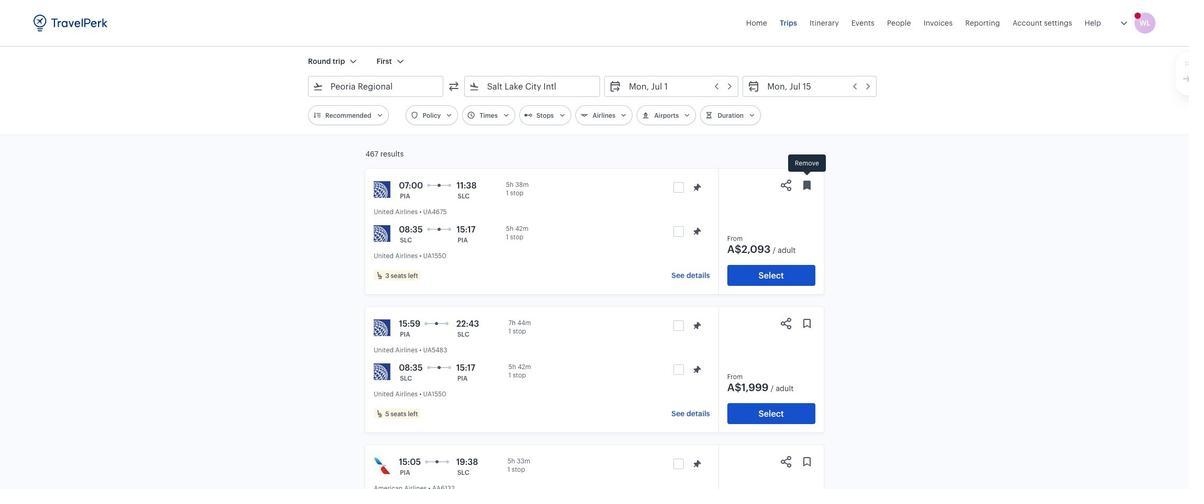 Task type: vqa. For each thing, say whether or not it's contained in the screenshot.
United Airlines image
yes



Task type: locate. For each thing, give the bounding box(es) containing it.
0 vertical spatial united airlines image
[[374, 181, 391, 198]]

american airlines image
[[374, 458, 391, 475]]

1 united airlines image from the top
[[374, 181, 391, 198]]

united airlines image
[[374, 320, 391, 336]]

1 vertical spatial united airlines image
[[374, 225, 391, 242]]

To search field
[[480, 78, 586, 95]]

united airlines image
[[374, 181, 391, 198], [374, 225, 391, 242], [374, 364, 391, 380]]

tooltip
[[788, 155, 826, 177]]

Depart field
[[622, 78, 734, 95]]

2 vertical spatial united airlines image
[[374, 364, 391, 380]]



Task type: describe. For each thing, give the bounding box(es) containing it.
Return field
[[760, 78, 872, 95]]

From search field
[[323, 78, 429, 95]]

3 united airlines image from the top
[[374, 364, 391, 380]]

2 united airlines image from the top
[[374, 225, 391, 242]]



